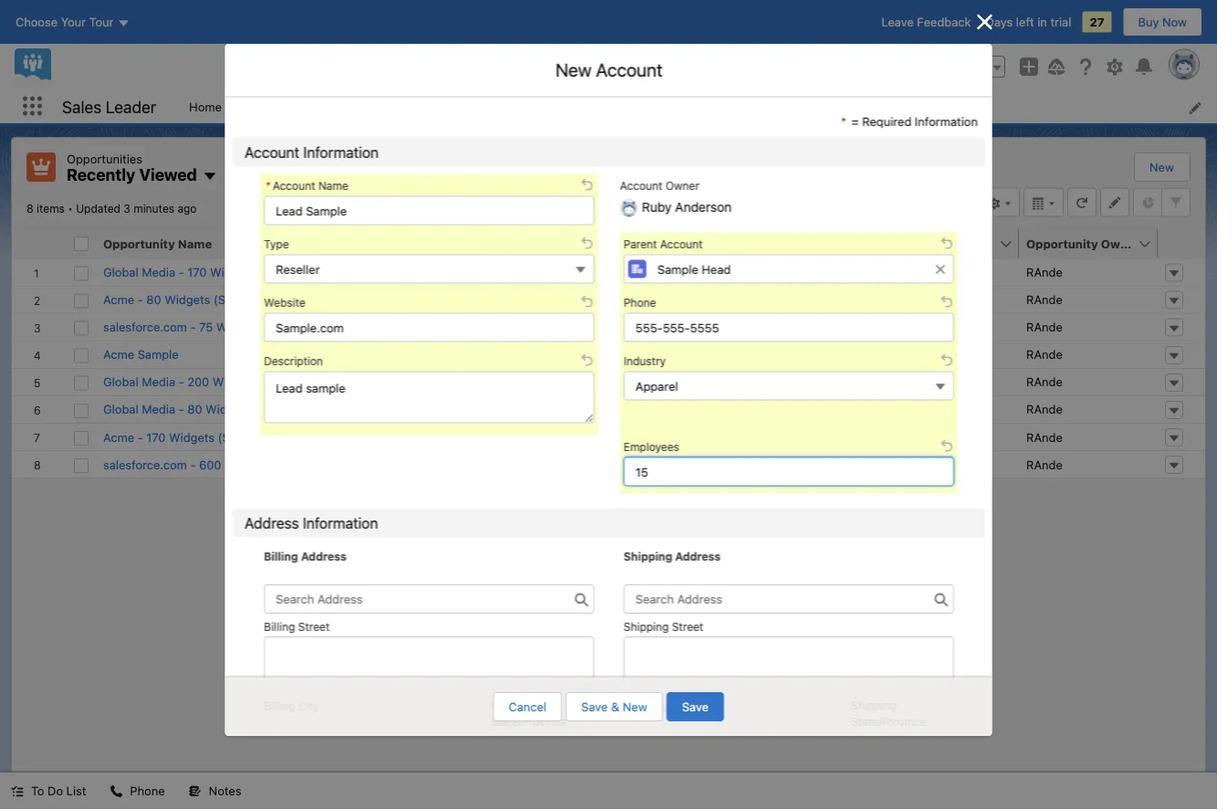Task type: describe. For each thing, give the bounding box(es) containing it.
billing for billing state/province
[[491, 699, 523, 712]]

Search Recently Viewed list view. search field
[[757, 188, 976, 217]]

600
[[199, 457, 222, 471]]

global media - 200 widgets (sample) link
[[103, 373, 312, 391]]

rande for salesforce.com - 75 widgets (sample)
[[1027, 320, 1063, 334]]

head for acme - 80 widgets (sample)
[[470, 293, 499, 306]]

(sample) inside 'global media (sample)' link
[[501, 375, 551, 389]]

address for shipping
[[675, 550, 721, 563]]

sales
[[62, 97, 102, 116]]

date
[[876, 237, 903, 250]]

=
[[851, 114, 859, 128]]

item number element
[[12, 229, 67, 259]]

recently viewed status
[[26, 202, 76, 215]]

* for * account name
[[265, 179, 271, 192]]

leader
[[106, 97, 156, 116]]

acme for acme sample 'acme (sample)' link
[[426, 348, 457, 361]]

leave
[[882, 15, 914, 29]]

acme for acme sample link
[[103, 348, 134, 361]]

sample up "sample" link
[[426, 293, 467, 306]]

to do list button
[[0, 773, 97, 809]]

action element
[[1158, 229, 1206, 259]]

opportunity owner alias
[[1027, 237, 1172, 250]]

8 items • updated 3 minutes ago
[[26, 202, 197, 215]]

0 vertical spatial information
[[915, 114, 978, 128]]

needs analysis
[[653, 348, 737, 361]]

sales leader
[[62, 97, 156, 116]]

action image
[[1158, 229, 1206, 258]]

needs
[[653, 348, 689, 361]]

notes
[[209, 784, 242, 798]]

media for global media - 200 widgets (sample)
[[142, 375, 175, 389]]

alias
[[1143, 237, 1172, 250]]

media for global media - 80 widgets (sample)
[[142, 403, 175, 416]]

owner for opportunity
[[1101, 237, 1140, 250]]

stage element
[[646, 229, 843, 259]]

left
[[1017, 15, 1035, 29]]

1 horizontal spatial 170
[[187, 265, 207, 279]]

2 closed from the top
[[653, 293, 691, 306]]

global media - 80 widgets (sample) link
[[103, 401, 305, 419]]

(sample) inside global media - 170 widgets (sample) link
[[259, 265, 309, 279]]

state/province for billing
[[491, 715, 566, 728]]

widgets down the opportunity name button
[[210, 265, 256, 279]]

1 closed from the top
[[653, 265, 691, 279]]

shipping address
[[623, 550, 721, 563]]

4 closed won from the top
[[653, 457, 719, 471]]

updated
[[76, 202, 121, 215]]

rande for acme sample
[[1027, 348, 1063, 361]]

notes button
[[178, 773, 252, 809]]

sample link
[[426, 318, 467, 336]]

global media - 170 widgets (sample) link
[[103, 263, 309, 281]]

type
[[264, 238, 289, 251]]

* account name
[[265, 179, 348, 192]]

opportunity name
[[103, 237, 212, 250]]

12/20/2023
[[909, 375, 972, 389]]

buy now button
[[1123, 7, 1203, 37]]

widgets down global media - 80 widgets (sample) link in the left of the page
[[169, 430, 215, 444]]

75
[[199, 320, 213, 334]]

3 won from the top
[[695, 320, 719, 334]]

salesforce.com - 600 widgets (sample) link
[[103, 456, 324, 473]]

owner for account
[[665, 179, 699, 192]]

billing for billing city
[[264, 700, 295, 712]]

apparel
[[635, 379, 678, 393]]

12/18/2023
[[910, 430, 972, 444]]

city for billing city
[[298, 700, 318, 712]]

- left 200
[[179, 375, 184, 389]]

acme (sample) link for acme sample
[[426, 346, 510, 364]]

billing street
[[264, 620, 329, 633]]

opportunity name element
[[96, 229, 429, 259]]

stage button
[[646, 229, 812, 258]]

save & new button
[[566, 692, 663, 722]]

shipping state/province
[[851, 699, 926, 728]]

Shipping Street text field
[[623, 637, 954, 689]]

recently viewed
[[67, 165, 197, 185]]

recently viewed|opportunities|list view element
[[11, 137, 1207, 773]]

in
[[1038, 15, 1048, 29]]

home list
[[178, 90, 1218, 123]]

Industry button
[[623, 371, 954, 401]]

- up "acme - 80 widgets (sample)" in the top of the page
[[179, 265, 184, 279]]

close
[[839, 237, 873, 250]]

Website text field
[[264, 313, 594, 342]]

close date
[[839, 237, 903, 250]]

text default image for to do list
[[11, 785, 24, 798]]

leave feedback
[[882, 15, 971, 29]]

recently viewed grid
[[12, 229, 1206, 479]]

80 inside acme - 80 widgets (sample) link
[[146, 293, 161, 306]]

global media (sample) link
[[426, 373, 551, 391]]

opportunity for opportunity name
[[103, 237, 175, 250]]

3/22/2023
[[914, 457, 972, 471]]

buy now
[[1139, 15, 1187, 29]]

phone button
[[99, 773, 176, 809]]

new inside button
[[623, 700, 648, 714]]

home link
[[178, 90, 233, 123]]

sample inside acme sample link
[[138, 348, 179, 361]]

city for shipping city
[[672, 700, 692, 712]]

industry
[[623, 355, 666, 368]]

state/province for shipping
[[851, 715, 926, 728]]

sample head for global media - 170 widgets (sample)
[[426, 265, 499, 279]]

account owner
[[620, 179, 699, 192]]

leave feedback link
[[882, 15, 971, 29]]

acme sample link
[[103, 346, 179, 364]]

save & new
[[581, 700, 648, 714]]

9/23/2023
[[914, 293, 972, 306]]

(sample) inside global media - 80 widgets (sample) link
[[255, 403, 305, 416]]

billing for billing street
[[264, 620, 295, 633]]

now
[[1163, 15, 1187, 29]]

- up acme sample
[[138, 293, 143, 306]]

salesforce.com - 75 widgets (sample)
[[103, 320, 315, 334]]

name for account name
[[478, 237, 512, 250]]

Parent Account text field
[[623, 254, 954, 284]]

opportunity owner alias element
[[1019, 229, 1172, 259]]

to do list
[[31, 784, 86, 798]]

save button
[[667, 692, 724, 722]]

shipping street
[[623, 620, 703, 633]]

&
[[611, 700, 620, 714]]

cancel button
[[493, 692, 562, 722]]

viewed
[[139, 165, 197, 185]]

global for global media - 80 widgets (sample)
[[103, 403, 139, 416]]

buy
[[1139, 15, 1160, 29]]

save for save
[[682, 700, 709, 714]]

1/4/2024
[[923, 403, 972, 416]]

widgets right 200
[[213, 375, 258, 389]]

1 list item from the left
[[233, 90, 296, 123]]

list
[[66, 784, 86, 798]]

sample head for acme - 80 widgets (sample)
[[426, 293, 499, 306]]

(sample) inside salesforce.com - 75 widgets (sample) link
[[265, 320, 315, 334]]

opportunity for opportunity owner alias
[[1027, 237, 1098, 250]]

description
[[264, 355, 323, 368]]

(sample) inside global media - 200 widgets (sample) link
[[262, 375, 312, 389]]

9/9/2023
[[921, 265, 972, 279]]

parent account
[[623, 238, 703, 251]]

1 won from the top
[[695, 265, 719, 279]]

opportunity name button
[[96, 229, 398, 258]]

address information
[[244, 514, 378, 532]]

cancel
[[509, 700, 547, 714]]

billing state/province
[[491, 699, 566, 728]]

account inside button
[[426, 237, 475, 250]]

9/6/2023
[[921, 320, 972, 334]]

rande for acme - 80 widgets (sample)
[[1027, 293, 1063, 306]]

employees
[[623, 441, 679, 454]]

acme - 170 widgets (sample) link
[[103, 428, 268, 446]]

billing for billing address
[[264, 550, 298, 563]]

acme for acme - 80 widgets (sample) link
[[103, 293, 134, 306]]

shipping city
[[623, 700, 692, 712]]

(sample) inside the salesforce.com - 600 widgets (sample) link
[[274, 457, 324, 471]]

website
[[264, 296, 305, 309]]

- left 75 on the top left of page
[[190, 320, 196, 334]]

account up * account name
[[244, 143, 299, 161]]

0 horizontal spatial 170
[[146, 430, 166, 444]]

home
[[189, 99, 222, 113]]

opportunity owner alias button
[[1019, 229, 1172, 258]]



Task type: vqa. For each thing, say whether or not it's contained in the screenshot.


Task type: locate. For each thing, give the bounding box(es) containing it.
salesforce.com for salesforce.com - 600 widgets (sample)
[[103, 457, 187, 471]]

0 vertical spatial salesforce.com
[[103, 320, 187, 334]]

- left 600
[[190, 457, 196, 471]]

account name button
[[418, 229, 626, 258]]

acme (sample) for acme - 170 widgets (sample)
[[426, 430, 510, 444]]

1 acme (sample) link from the top
[[426, 346, 510, 364]]

text default image for notes
[[189, 785, 202, 798]]

acme down acme sample link
[[103, 430, 134, 444]]

0 horizontal spatial new
[[555, 59, 591, 80]]

required
[[862, 114, 911, 128]]

2 vertical spatial information
[[302, 514, 378, 532]]

2 horizontal spatial new
[[1150, 160, 1175, 174]]

acme down description text field
[[426, 430, 457, 444]]

account down account information
[[272, 179, 315, 192]]

cell inside recently viewed grid
[[67, 229, 96, 259]]

0 vertical spatial negotiation
[[653, 403, 717, 416]]

acme - 170 widgets (sample)
[[103, 430, 268, 444]]

sample down account name
[[426, 265, 467, 279]]

account name element
[[418, 229, 657, 259]]

1 vertical spatial salesforce.com
[[103, 457, 187, 471]]

save up shipping city text box
[[682, 700, 709, 714]]

head for global media - 170 widgets (sample)
[[470, 265, 499, 279]]

1 horizontal spatial name
[[318, 179, 348, 192]]

text default image right list at the bottom
[[110, 785, 123, 798]]

account name
[[426, 237, 512, 250]]

0 horizontal spatial owner
[[665, 179, 699, 192]]

2 head from the top
[[470, 293, 499, 306]]

global for global media (sample)
[[426, 375, 461, 389]]

salesforce.com down the acme - 170 widgets (sample) link at the bottom left of page
[[103, 457, 187, 471]]

0 vertical spatial head
[[470, 265, 499, 279]]

analysis
[[692, 348, 737, 361]]

media
[[142, 265, 175, 279], [142, 375, 175, 389], [464, 375, 498, 389], [142, 403, 175, 416]]

acme (sample) link for acme - 170 widgets (sample)
[[426, 428, 510, 446]]

1 horizontal spatial street
[[672, 620, 703, 633]]

days left in trial
[[986, 15, 1072, 29]]

global for global media - 170 widgets (sample)
[[103, 265, 139, 279]]

3 text default image from the left
[[189, 785, 202, 798]]

phone inside phone button
[[130, 784, 165, 798]]

2 sample head from the top
[[426, 293, 499, 306]]

billing address
[[264, 550, 346, 563]]

billing down 'address information' on the left bottom of page
[[264, 550, 298, 563]]

2 horizontal spatial name
[[478, 237, 512, 250]]

new button
[[1135, 153, 1189, 181]]

1 horizontal spatial owner
[[1101, 237, 1140, 250]]

global media - 200 widgets (sample)
[[103, 375, 312, 389]]

acme (sample) up global media (sample)
[[426, 348, 510, 361]]

global for global media - 200 widgets (sample)
[[103, 375, 139, 389]]

sample head link
[[426, 263, 499, 281], [426, 291, 499, 309]]

text default image for phone
[[110, 785, 123, 798]]

minutes
[[134, 202, 174, 215]]

1 vertical spatial new
[[1150, 160, 1175, 174]]

(sample)
[[259, 265, 309, 279], [214, 293, 264, 306], [265, 320, 315, 334], [460, 348, 510, 361], [262, 375, 312, 389], [501, 375, 551, 389], [255, 403, 305, 416], [218, 430, 268, 444], [460, 430, 510, 444], [274, 457, 324, 471]]

owner up stage
[[665, 179, 699, 192]]

items
[[37, 202, 65, 215]]

1 horizontal spatial 80
[[187, 403, 202, 416]]

0 vertical spatial sample head
[[426, 265, 499, 279]]

acme down acme - 80 widgets (sample) link
[[103, 348, 134, 361]]

new inside button
[[1150, 160, 1175, 174]]

sample head link down account name
[[426, 263, 499, 281]]

1 sample head from the top
[[426, 265, 499, 279]]

4 closed from the top
[[653, 457, 691, 471]]

address
[[244, 514, 299, 532], [301, 550, 346, 563], [675, 550, 721, 563]]

1 horizontal spatial new
[[623, 700, 648, 714]]

2 vertical spatial new
[[623, 700, 648, 714]]

200
[[187, 375, 209, 389]]

acme for 'acme (sample)' link corresponding to acme - 170 widgets (sample)
[[426, 430, 457, 444]]

cell
[[67, 229, 96, 259]]

proposal
[[653, 375, 701, 389]]

acme (sample) link down description text field
[[426, 428, 510, 446]]

acme sample
[[103, 348, 179, 361]]

phone down parent
[[623, 296, 656, 309]]

2 city from the left
[[672, 700, 692, 712]]

1 acme (sample) from the top
[[426, 348, 510, 361]]

4 won from the top
[[695, 457, 719, 471]]

6 rande from the top
[[1027, 403, 1063, 416]]

1 vertical spatial sample head link
[[426, 291, 499, 309]]

0 horizontal spatial *
[[265, 179, 271, 192]]

billing down billing street "text box"
[[491, 699, 523, 712]]

1 horizontal spatial state/province
[[851, 715, 926, 728]]

text default image inside phone button
[[110, 785, 123, 798]]

0 vertical spatial acme (sample)
[[426, 348, 510, 361]]

acme (sample) link up global media (sample)
[[426, 346, 510, 364]]

1 street from the left
[[298, 620, 329, 633]]

1 vertical spatial information
[[303, 143, 378, 161]]

acme - 80 widgets (sample)
[[103, 293, 264, 306]]

None text field
[[264, 196, 594, 225]]

Search Address text field
[[623, 585, 954, 614]]

2 horizontal spatial text default image
[[189, 785, 202, 798]]

2 closed won from the top
[[653, 293, 719, 306]]

2 list item from the left
[[497, 90, 573, 123]]

city up shipping city text box
[[672, 700, 692, 712]]

global media - 170 widgets (sample)
[[103, 265, 309, 279]]

1 vertical spatial acme (sample)
[[426, 430, 510, 444]]

1 vertical spatial *
[[265, 179, 271, 192]]

1 horizontal spatial address
[[301, 550, 346, 563]]

phone
[[623, 296, 656, 309], [130, 784, 165, 798]]

1 vertical spatial 170
[[146, 430, 166, 444]]

shipping for shipping address
[[623, 550, 672, 563]]

city
[[298, 700, 318, 712], [672, 700, 692, 712]]

street down "billing address"
[[298, 620, 329, 633]]

1 vertical spatial 80
[[187, 403, 202, 416]]

media down opportunity name
[[142, 265, 175, 279]]

billing down billing street
[[264, 700, 295, 712]]

media for global media (sample)
[[464, 375, 498, 389]]

2 opportunity from the left
[[1027, 237, 1098, 250]]

Description text field
[[264, 371, 594, 423]]

3 closed from the top
[[653, 320, 691, 334]]

account right parent
[[660, 238, 703, 251]]

80 down 200
[[187, 403, 202, 416]]

27
[[1090, 15, 1105, 29]]

information right required
[[915, 114, 978, 128]]

widgets down global media - 200 widgets (sample) link
[[206, 403, 251, 416]]

1 text default image from the left
[[11, 785, 24, 798]]

widgets down global media - 170 widgets (sample) link
[[165, 293, 210, 306]]

80 inside global media - 80 widgets (sample) link
[[187, 403, 202, 416]]

1 horizontal spatial phone
[[623, 296, 656, 309]]

city up billing city text field
[[298, 700, 318, 712]]

1 vertical spatial sample head
[[426, 293, 499, 306]]

0 vertical spatial sample head link
[[426, 263, 499, 281]]

0 vertical spatial *
[[841, 114, 846, 128]]

account up parent
[[620, 179, 662, 192]]

1 vertical spatial owner
[[1101, 237, 1140, 250]]

•
[[68, 202, 73, 215]]

Phone text field
[[623, 313, 954, 342]]

sample head link for acme - 80 widgets (sample)
[[426, 291, 499, 309]]

list item
[[233, 90, 296, 123], [497, 90, 573, 123]]

1 salesforce.com from the top
[[103, 320, 187, 334]]

global media (sample)
[[426, 375, 551, 389]]

information
[[915, 114, 978, 128], [303, 143, 378, 161], [302, 514, 378, 532]]

address up shipping street
[[675, 550, 721, 563]]

1 closed won from the top
[[653, 265, 719, 279]]

acme (sample) down description text field
[[426, 430, 510, 444]]

0 vertical spatial acme (sample) link
[[426, 346, 510, 364]]

1 head from the top
[[470, 265, 499, 279]]

1 opportunity from the left
[[103, 237, 175, 250]]

0 horizontal spatial list item
[[233, 90, 296, 123]]

1 horizontal spatial *
[[841, 114, 846, 128]]

2 street from the left
[[672, 620, 703, 633]]

1 horizontal spatial opportunity
[[1027, 237, 1098, 250]]

billing inside billing state/province
[[491, 699, 523, 712]]

1 vertical spatial phone
[[130, 784, 165, 798]]

street down shipping address
[[672, 620, 703, 633]]

name for opportunity name
[[178, 237, 212, 250]]

recently
[[67, 165, 135, 185]]

item number image
[[12, 229, 67, 258]]

billing down "billing address"
[[264, 620, 295, 633]]

save inside button
[[682, 700, 709, 714]]

list item down new account on the top of page
[[497, 90, 573, 123]]

opportunity down 3
[[103, 237, 175, 250]]

account information
[[244, 143, 378, 161]]

do
[[48, 784, 63, 798]]

(sample) inside acme - 80 widgets (sample) link
[[214, 293, 264, 306]]

information up "billing address"
[[302, 514, 378, 532]]

2 acme (sample) from the top
[[426, 430, 510, 444]]

save for save & new
[[581, 700, 608, 714]]

sample head
[[426, 265, 499, 279], [426, 293, 499, 306]]

1 horizontal spatial list item
[[497, 90, 573, 123]]

parent
[[623, 238, 657, 251]]

0 horizontal spatial address
[[244, 514, 299, 532]]

1 horizontal spatial save
[[682, 700, 709, 714]]

rande for global media - 80 widgets (sample)
[[1027, 403, 1063, 416]]

1 rande from the top
[[1027, 265, 1063, 279]]

0 horizontal spatial name
[[178, 237, 212, 250]]

global media - 80 widgets (sample)
[[103, 403, 305, 416]]

8
[[26, 202, 33, 215]]

text default image inside notes button
[[189, 785, 202, 798]]

media down "sample" link
[[464, 375, 498, 389]]

shipping inside the shipping state/province
[[851, 699, 896, 712]]

widgets
[[210, 265, 256, 279], [165, 293, 210, 306], [216, 320, 262, 334], [213, 375, 258, 389], [206, 403, 251, 416], [169, 430, 215, 444], [225, 457, 270, 471]]

1 save from the left
[[581, 700, 608, 714]]

list view controls image
[[980, 188, 1020, 217]]

2 salesforce.com from the top
[[103, 457, 187, 471]]

account up the home list
[[596, 59, 662, 80]]

2 rande from the top
[[1027, 293, 1063, 306]]

acme for the acme - 170 widgets (sample) link at the bottom left of page
[[103, 430, 134, 444]]

sample head down account name
[[426, 265, 499, 279]]

2 negotiation from the top
[[653, 430, 717, 444]]

media down acme sample link
[[142, 375, 175, 389]]

sample head link for global media - 170 widgets (sample)
[[426, 263, 499, 281]]

0 horizontal spatial state/province
[[491, 715, 566, 728]]

2 sample head link from the top
[[426, 291, 499, 309]]

* down account information
[[265, 179, 271, 192]]

new for new
[[1150, 160, 1175, 174]]

account up "sample" link
[[426, 237, 475, 250]]

group
[[967, 56, 1006, 78]]

acme - 80 widgets (sample) link
[[103, 291, 264, 309]]

address for billing
[[301, 550, 346, 563]]

Billing City text field
[[264, 716, 484, 745]]

billing
[[264, 550, 298, 563], [264, 620, 295, 633], [491, 699, 523, 712], [264, 700, 295, 712]]

rande
[[1027, 265, 1063, 279], [1027, 293, 1063, 306], [1027, 320, 1063, 334], [1027, 348, 1063, 361], [1027, 375, 1063, 389], [1027, 403, 1063, 416], [1027, 430, 1063, 444], [1027, 457, 1063, 471]]

ago
[[178, 202, 197, 215]]

information for account information
[[303, 143, 378, 161]]

rande for global media - 170 widgets (sample)
[[1027, 265, 1063, 279]]

acme
[[103, 293, 134, 306], [103, 348, 134, 361], [426, 348, 457, 361], [103, 430, 134, 444], [426, 430, 457, 444]]

0 horizontal spatial street
[[298, 620, 329, 633]]

acme up acme sample
[[103, 293, 134, 306]]

0 vertical spatial owner
[[665, 179, 699, 192]]

acme down "sample" link
[[426, 348, 457, 361]]

media up the acme - 170 widgets (sample)
[[142, 403, 175, 416]]

acme (sample)
[[426, 348, 510, 361], [426, 430, 510, 444]]

(sample) inside the acme - 170 widgets (sample) link
[[218, 430, 268, 444]]

sample up global media (sample)
[[426, 320, 467, 334]]

Shipping City text field
[[623, 716, 844, 745]]

owner inside button
[[1101, 237, 1140, 250]]

1 city from the left
[[298, 700, 318, 712]]

list item right home
[[233, 90, 296, 123]]

rande for global media - 200 widgets (sample)
[[1027, 375, 1063, 389]]

0 horizontal spatial city
[[298, 700, 318, 712]]

phone left notes button
[[130, 784, 165, 798]]

2 horizontal spatial address
[[675, 550, 721, 563]]

2 text default image from the left
[[110, 785, 123, 798]]

Employees text field
[[623, 457, 954, 486]]

owner left alias
[[1101, 237, 1140, 250]]

1 sample head link from the top
[[426, 263, 499, 281]]

trial
[[1051, 15, 1072, 29]]

owner
[[665, 179, 699, 192], [1101, 237, 1140, 250]]

7 rande from the top
[[1027, 430, 1063, 444]]

12/5/2023
[[916, 348, 972, 361]]

1 state/province from the left
[[491, 715, 566, 728]]

0 horizontal spatial 80
[[146, 293, 161, 306]]

4 rande from the top
[[1027, 348, 1063, 361]]

3
[[124, 202, 130, 215]]

feedback
[[917, 15, 971, 29]]

address up "billing address"
[[244, 514, 299, 532]]

1 vertical spatial head
[[470, 293, 499, 306]]

Billing Street text field
[[264, 637, 594, 689]]

0 vertical spatial 170
[[187, 265, 207, 279]]

inverse image
[[974, 11, 996, 33]]

2 acme (sample) link from the top
[[426, 428, 510, 446]]

0 horizontal spatial save
[[581, 700, 608, 714]]

salesforce.com for salesforce.com - 75 widgets (sample)
[[103, 320, 187, 334]]

170
[[187, 265, 207, 279], [146, 430, 166, 444]]

address down 'address information' on the left bottom of page
[[301, 550, 346, 563]]

new for new account
[[555, 59, 591, 80]]

2 state/province from the left
[[851, 715, 926, 728]]

1 vertical spatial negotiation
[[653, 430, 717, 444]]

80 down opportunity name
[[146, 293, 161, 306]]

global
[[103, 265, 139, 279], [103, 375, 139, 389], [426, 375, 461, 389], [103, 403, 139, 416]]

1 horizontal spatial city
[[672, 700, 692, 712]]

3 closed won from the top
[[653, 320, 719, 334]]

170 down global media - 80 widgets (sample) link in the left of the page
[[146, 430, 166, 444]]

shipping for shipping city
[[623, 700, 669, 712]]

0 horizontal spatial opportunity
[[103, 237, 175, 250]]

1 negotiation from the top
[[653, 403, 717, 416]]

3 rande from the top
[[1027, 320, 1063, 334]]

display as table image
[[1024, 188, 1064, 217]]

1 horizontal spatial text default image
[[110, 785, 123, 798]]

- down global media - 80 widgets (sample) link in the left of the page
[[138, 430, 143, 444]]

shipping for shipping street
[[623, 620, 669, 633]]

170 up "acme - 80 widgets (sample)" in the top of the page
[[187, 265, 207, 279]]

opportunity
[[103, 237, 175, 250], [1027, 237, 1098, 250]]

save inside button
[[581, 700, 608, 714]]

widgets right 75 on the top left of page
[[216, 320, 262, 334]]

* for * = required information
[[841, 114, 846, 128]]

2 save from the left
[[682, 700, 709, 714]]

street for billing street
[[298, 620, 329, 633]]

0 horizontal spatial phone
[[130, 784, 165, 798]]

-
[[179, 265, 184, 279], [138, 293, 143, 306], [190, 320, 196, 334], [179, 375, 184, 389], [179, 403, 184, 416], [138, 430, 143, 444], [190, 457, 196, 471]]

* left =
[[841, 114, 846, 128]]

acme (sample) for acme sample
[[426, 348, 510, 361]]

save left &
[[581, 700, 608, 714]]

1 vertical spatial acme (sample) link
[[426, 428, 510, 446]]

close date element
[[832, 229, 1030, 259]]

salesforce.com up acme sample
[[103, 320, 187, 334]]

salesforce.com inside salesforce.com - 75 widgets (sample) link
[[103, 320, 187, 334]]

shipping for shipping state/province
[[851, 699, 896, 712]]

new account
[[555, 59, 662, 80]]

sample head up "sample" link
[[426, 293, 499, 306]]

widgets right 600
[[225, 457, 270, 471]]

0 vertical spatial new
[[555, 59, 591, 80]]

media for global media - 170 widgets (sample)
[[142, 265, 175, 279]]

0 horizontal spatial text default image
[[11, 785, 24, 798]]

stage
[[653, 237, 687, 250]]

8 rande from the top
[[1027, 457, 1063, 471]]

2 won from the top
[[695, 293, 719, 306]]

text default image inside to do list button
[[11, 785, 24, 798]]

0 vertical spatial phone
[[623, 296, 656, 309]]

close date button
[[832, 229, 999, 258]]

0 vertical spatial 80
[[146, 293, 161, 306]]

salesforce.com - 75 widgets (sample) link
[[103, 318, 315, 336]]

sample head link up "sample" link
[[426, 291, 499, 309]]

5 rande from the top
[[1027, 375, 1063, 389]]

80
[[146, 293, 161, 306], [187, 403, 202, 416]]

street
[[298, 620, 329, 633], [672, 620, 703, 633]]

text default image
[[11, 785, 24, 798], [110, 785, 123, 798], [189, 785, 202, 798]]

*
[[841, 114, 846, 128], [265, 179, 271, 192]]

street for shipping street
[[672, 620, 703, 633]]

text default image left to
[[11, 785, 24, 798]]

information for address information
[[302, 514, 378, 532]]

sample up global media - 200 widgets (sample)
[[138, 348, 179, 361]]

negotiation
[[653, 403, 717, 416], [653, 430, 717, 444]]

acme (sample) link
[[426, 346, 510, 364], [426, 428, 510, 446]]

opportunity down display as table image
[[1027, 237, 1098, 250]]

- up the acme - 170 widgets (sample)
[[179, 403, 184, 416]]

text default image left notes
[[189, 785, 202, 798]]

to
[[31, 784, 44, 798]]

information up * account name
[[303, 143, 378, 161]]



